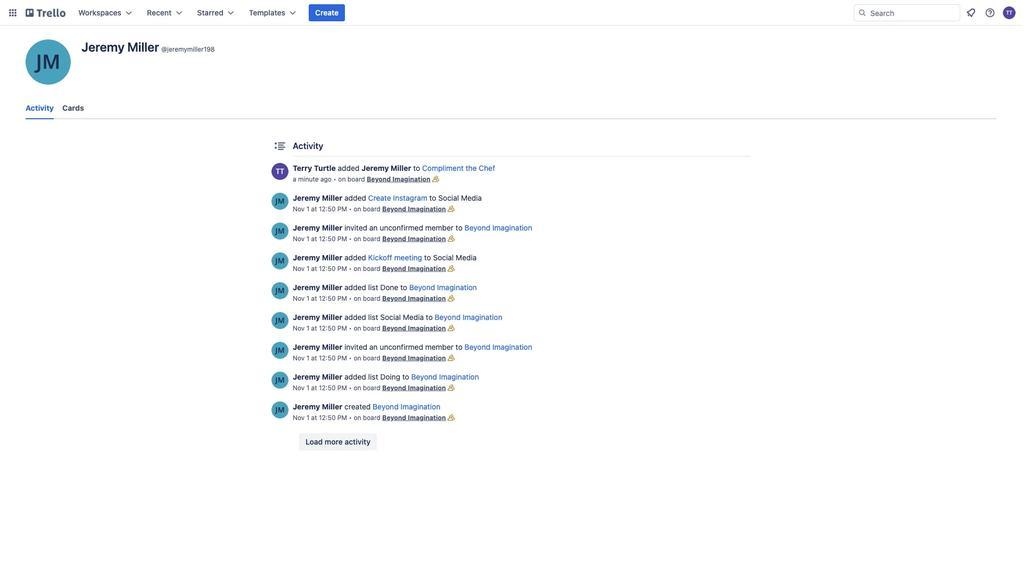 Task type: describe. For each thing, give the bounding box(es) containing it.
meeting
[[395, 253, 422, 262]]

at for fifth jeremy miller (jeremymiller198) image from the bottom of the page
[[311, 265, 317, 272]]

on for jeremy miller (jeremymiller198) image for done
[[354, 295, 361, 302]]

search image
[[859, 9, 867, 17]]

• for jeremy miller (jeremymiller198) icon corresponding to all members of the workspace can see and edit this board. image for jeremy miller invited an unconfirmed member to beyond imagination
[[349, 354, 352, 362]]

pm for doing's jeremy miller (jeremymiller198) image
[[338, 384, 347, 392]]

open information menu image
[[986, 7, 996, 18]]

8 nov 1 at 12:50 pm • on board beyond imagination from the top
[[293, 414, 446, 421]]

on right ago
[[339, 175, 346, 183]]

list for doing
[[369, 373, 379, 381]]

media for jeremy miller added create instagram to social media
[[461, 194, 482, 202]]

a minute ago • on board beyond imagination
[[293, 175, 431, 183]]

terry turtle (terryturtle) image
[[1004, 6, 1017, 19]]

a
[[293, 175, 297, 183]]

on for jeremy miller (jeremymiller198) image corresponding to imagination
[[354, 414, 361, 421]]

12:50 for jeremy miller (jeremymiller198) image corresponding to imagination
[[319, 414, 336, 421]]

at for jeremy miller (jeremymiller198) image for done
[[311, 295, 317, 302]]

pm for first jeremy miller (jeremymiller198) image
[[338, 205, 347, 213]]

a minute ago link
[[293, 175, 332, 183]]

0 notifications image
[[965, 6, 978, 19]]

board for all members of the workspace can see and edit this board. icon associated with jeremy miller invited an unconfirmed member to beyond imagination
[[363, 235, 381, 242]]

Search field
[[867, 5, 961, 21]]

starred button
[[191, 4, 241, 21]]

all members of the workspace can see and edit this board. image for jeremy miller created beyond imagination
[[446, 412, 457, 423]]

pm for social jeremy miller (jeremymiller198) image
[[338, 324, 347, 332]]

12:50 for fifth jeremy miller (jeremymiller198) image from the bottom of the page
[[319, 265, 336, 272]]

on up jeremy miller added kickoff meeting to social media
[[354, 235, 361, 242]]

pm for fifth jeremy miller (jeremymiller198) image from the bottom of the page
[[338, 265, 347, 272]]

8 1 from the top
[[307, 414, 310, 421]]

2 nov 1 at 12:50 pm • on board beyond imagination from the top
[[293, 235, 446, 242]]

doing
[[381, 373, 401, 381]]

board for jeremy miller added list social media to beyond imagination's all members of the workspace can see and edit this board. image
[[363, 324, 381, 332]]

social for meeting
[[433, 253, 454, 262]]

cards
[[62, 104, 84, 112]]

jeremy miller (jeremymiller198) image for doing
[[272, 372, 289, 389]]

2 an from the top
[[370, 343, 378, 352]]

• for jeremy miller (jeremymiller198) image for done
[[349, 295, 352, 302]]

at for social jeremy miller (jeremymiller198) image
[[311, 324, 317, 332]]

board for all members of the workspace can see and edit this board. icon associated with jeremy miller added list done to beyond imagination
[[363, 295, 381, 302]]

load
[[306, 438, 323, 446]]

nov for jeremy miller (jeremymiller198) image for done
[[293, 295, 305, 302]]

on for doing's jeremy miller (jeremymiller198) image
[[354, 384, 361, 392]]

starred
[[197, 8, 224, 17]]

• for jeremy miller (jeremymiller198) image corresponding to imagination
[[349, 414, 352, 421]]

media for jeremy miller added kickoff meeting to social media
[[456, 253, 477, 262]]

3 1 from the top
[[307, 265, 310, 272]]

at for doing's jeremy miller (jeremymiller198) image
[[311, 384, 317, 392]]

unconfirmed for all members of the workspace can see and edit this board. image for jeremy miller invited an unconfirmed member to beyond imagination
[[380, 343, 424, 352]]

1 jeremy miller (jeremymiller198) image from the top
[[272, 193, 289, 210]]

2 12:50 from the top
[[319, 235, 336, 242]]

all members of the workspace can see and edit this board. image for to social media
[[446, 204, 457, 214]]

jeremy miller (jeremymiller198) image for social
[[272, 312, 289, 329]]

terry turtle (terryturtle) image
[[272, 163, 289, 180]]

nov for fifth jeremy miller (jeremymiller198) image from the bottom of the page
[[293, 265, 305, 272]]

6 1 from the top
[[307, 354, 310, 362]]

2 1 from the top
[[307, 235, 310, 242]]

board right ago
[[348, 175, 365, 183]]

templates button
[[243, 4, 303, 21]]

12:50 for jeremy miller (jeremymiller198) image for done
[[319, 295, 336, 302]]

board for all members of the workspace can see and edit this board. image for jeremy miller invited an unconfirmed member to beyond imagination
[[363, 354, 381, 362]]

activity link
[[26, 99, 54, 119]]

create instagram link
[[369, 194, 428, 202]]

all members of the workspace can see and edit this board. image for jeremy miller added list doing to beyond imagination
[[446, 383, 457, 393]]

load more activity link
[[299, 434, 377, 451]]

templates
[[249, 8, 286, 17]]

created
[[345, 403, 371, 411]]

load more activity
[[306, 438, 371, 446]]

board for all members of the workspace can see and edit this board. icon for to social media
[[363, 265, 381, 272]]

2 vertical spatial social
[[381, 313, 401, 322]]

jeremy miller added list doing to beyond imagination
[[293, 373, 479, 381]]

1 vertical spatial activity
[[293, 141, 324, 151]]

unconfirmed for all members of the workspace can see and edit this board. icon associated with jeremy miller invited an unconfirmed member to beyond imagination
[[380, 224, 424, 232]]

pm for jeremy miller (jeremymiller198) image corresponding to imagination
[[338, 414, 347, 421]]

jeremy miller (jeremymiller198) image for all members of the workspace can see and edit this board. image for jeremy miller invited an unconfirmed member to beyond imagination
[[272, 342, 289, 359]]

1 jeremy miller invited an unconfirmed member to beyond imagination from the top
[[293, 224, 533, 232]]

chef
[[479, 164, 496, 173]]

terry turtle added jeremy miller to compliment the chef
[[293, 164, 496, 173]]

added for meeting
[[345, 253, 367, 262]]

• for social jeremy miller (jeremymiller198) image
[[349, 324, 352, 332]]

jeremy miller (jeremymiller198) image for imagination
[[272, 402, 289, 419]]

primary element
[[0, 0, 1023, 26]]

cards link
[[62, 99, 84, 118]]

jeremy miller added create instagram to social media
[[293, 194, 482, 202]]

board for all members of the workspace can see and edit this board. image related to jeremy miller created beyond imagination
[[363, 414, 381, 421]]

kickoff meeting link
[[369, 253, 422, 262]]

recent button
[[141, 4, 189, 21]]

all members of the workspace can see and edit this board. image for jeremy miller added list done to beyond imagination
[[446, 293, 457, 304]]

activity
[[345, 438, 371, 446]]

workspaces button
[[72, 4, 139, 21]]



Task type: locate. For each thing, give the bounding box(es) containing it.
on for first jeremy miller (jeremymiller198) image
[[354, 205, 361, 213]]

3 nov from the top
[[293, 265, 305, 272]]

1 list from the top
[[369, 283, 379, 292]]

list down jeremy miller added list done to beyond imagination
[[369, 313, 379, 322]]

1 vertical spatial jeremy miller invited an unconfirmed member to beyond imagination
[[293, 343, 533, 352]]

on down a minute ago • on board beyond imagination
[[354, 205, 361, 213]]

5 nov from the top
[[293, 324, 305, 332]]

12:50
[[319, 205, 336, 213], [319, 235, 336, 242], [319, 265, 336, 272], [319, 295, 336, 302], [319, 324, 336, 332], [319, 354, 336, 362], [319, 384, 336, 392], [319, 414, 336, 421]]

8 at from the top
[[311, 414, 317, 421]]

nov for doing's jeremy miller (jeremymiller198) image
[[293, 384, 305, 392]]

6 pm from the top
[[338, 354, 347, 362]]

6 jeremy miller (jeremymiller198) image from the top
[[272, 402, 289, 419]]

1 nov 1 at 12:50 pm • on board beyond imagination from the top
[[293, 205, 446, 213]]

0 horizontal spatial create
[[315, 8, 339, 17]]

12:50 for first jeremy miller (jeremymiller198) image
[[319, 205, 336, 213]]

invited for jeremy miller (jeremymiller198) icon corresponding to all members of the workspace can see and edit this board. image for jeremy miller invited an unconfirmed member to beyond imagination
[[345, 343, 368, 352]]

8 pm from the top
[[338, 414, 347, 421]]

0 vertical spatial activity
[[26, 104, 54, 112]]

nov
[[293, 205, 305, 213], [293, 235, 305, 242], [293, 265, 305, 272], [293, 295, 305, 302], [293, 324, 305, 332], [293, 354, 305, 362], [293, 384, 305, 392], [293, 414, 305, 421]]

2 member from the top
[[426, 343, 454, 352]]

miller
[[127, 39, 159, 54], [391, 164, 412, 173], [322, 194, 343, 202], [322, 224, 343, 232], [322, 253, 343, 262], [322, 283, 343, 292], [322, 313, 343, 322], [322, 343, 343, 352], [322, 373, 343, 381], [322, 403, 343, 411]]

added for miller
[[338, 164, 360, 173]]

added for done
[[345, 283, 367, 292]]

on for fifth jeremy miller (jeremymiller198) image from the bottom of the page
[[354, 265, 361, 272]]

• down 'jeremy miller added list social media to beyond imagination'
[[349, 324, 352, 332]]

added for instagram
[[345, 194, 367, 202]]

recent
[[147, 8, 172, 17]]

5 all members of the workspace can see and edit this board. image from the top
[[446, 412, 457, 423]]

8 12:50 from the top
[[319, 414, 336, 421]]

jeremy miller invited an unconfirmed member to beyond imagination down 'jeremy miller added list social media to beyond imagination'
[[293, 343, 533, 352]]

board up kickoff on the top
[[363, 235, 381, 242]]

more
[[325, 438, 343, 446]]

nov 1 at 12:50 pm link
[[293, 205, 347, 213], [293, 265, 347, 272]]

invited up jeremy miller added kickoff meeting to social media
[[345, 224, 368, 232]]

3 pm from the top
[[338, 265, 347, 272]]

pm for jeremy miller (jeremymiller198) image for done
[[338, 295, 347, 302]]

1 vertical spatial invited
[[345, 343, 368, 352]]

invited for jeremy miller (jeremymiller198) icon related to all members of the workspace can see and edit this board. icon associated with jeremy miller invited an unconfirmed member to beyond imagination
[[345, 224, 368, 232]]

4 jeremy miller (jeremymiller198) image from the top
[[272, 312, 289, 329]]

member for all members of the workspace can see and edit this board. icon associated with jeremy miller invited an unconfirmed member to beyond imagination
[[426, 224, 454, 232]]

0 vertical spatial jeremy miller (jeremymiller198) image
[[272, 223, 289, 240]]

5 pm from the top
[[338, 324, 347, 332]]

all members of the workspace can see and edit this board. image for to
[[431, 174, 441, 184]]

2 jeremy miller (jeremymiller198) image from the top
[[272, 253, 289, 270]]

4 pm from the top
[[338, 295, 347, 302]]

3 at from the top
[[311, 265, 317, 272]]

added left kickoff on the top
[[345, 253, 367, 262]]

5 nov 1 at 12:50 pm • on board beyond imagination from the top
[[293, 324, 446, 332]]

1 horizontal spatial activity
[[293, 141, 324, 151]]

kickoff
[[369, 253, 393, 262]]

7 nov 1 at 12:50 pm • on board beyond imagination from the top
[[293, 384, 446, 392]]

board
[[348, 175, 365, 183], [363, 205, 381, 213], [363, 235, 381, 242], [363, 265, 381, 272], [363, 295, 381, 302], [363, 324, 381, 332], [363, 354, 381, 362], [363, 384, 381, 392], [363, 414, 381, 421]]

jeremy miller invited an unconfirmed member to beyond imagination down the instagram
[[293, 224, 533, 232]]

jeremy miller (jeremymiller198) image
[[272, 223, 289, 240], [272, 342, 289, 359]]

list for done
[[369, 283, 379, 292]]

2 all members of the workspace can see and edit this board. image from the top
[[446, 323, 457, 334]]

0 horizontal spatial activity
[[26, 104, 54, 112]]

3 nov 1 at 12:50 pm • on board beyond imagination from the top
[[293, 265, 446, 272]]

4 nov 1 at 12:50 pm • on board beyond imagination from the top
[[293, 295, 446, 302]]

jeremy miller (jeremymiller198) image
[[272, 193, 289, 210], [272, 253, 289, 270], [272, 282, 289, 299], [272, 312, 289, 329], [272, 372, 289, 389], [272, 402, 289, 419]]

list left 'doing'
[[369, 373, 379, 381]]

nov for jeremy miller (jeremymiller198) icon corresponding to all members of the workspace can see and edit this board. image for jeremy miller invited an unconfirmed member to beyond imagination
[[293, 354, 305, 362]]

1 vertical spatial an
[[370, 343, 378, 352]]

activity
[[26, 104, 54, 112], [293, 141, 324, 151]]

minute
[[298, 175, 319, 183]]

social right the meeting
[[433, 253, 454, 262]]

• down created
[[349, 414, 352, 421]]

nov for social jeremy miller (jeremymiller198) image
[[293, 324, 305, 332]]

1 vertical spatial nov 1 at 12:50 pm link
[[293, 265, 347, 272]]

terry
[[293, 164, 312, 173]]

nov 1 at 12:50 pm • on board beyond imagination up jeremy miller added list doing to beyond imagination
[[293, 354, 446, 362]]

board for all members of the workspace can see and edit this board. image corresponding to to social media
[[363, 205, 381, 213]]

jeremy miller (jeremymiller198) image for all members of the workspace can see and edit this board. icon associated with jeremy miller invited an unconfirmed member to beyond imagination
[[272, 223, 289, 240]]

on down jeremy miller added kickoff meeting to social media
[[354, 265, 361, 272]]

0 vertical spatial invited
[[345, 224, 368, 232]]

• up created
[[349, 384, 352, 392]]

nov 1 at 12:50 pm link for jeremy miller added kickoff meeting to social media
[[293, 265, 347, 272]]

5 jeremy miller (jeremymiller198) image from the top
[[272, 372, 289, 389]]

7 pm from the top
[[338, 384, 347, 392]]

• down jeremy miller added list done to beyond imagination
[[349, 295, 352, 302]]

pm
[[338, 205, 347, 213], [338, 235, 347, 242], [338, 265, 347, 272], [338, 295, 347, 302], [338, 324, 347, 332], [338, 354, 347, 362], [338, 384, 347, 392], [338, 414, 347, 421]]

jeremy miller image
[[26, 39, 71, 85]]

jeremy miller @jeremymiller198
[[82, 39, 215, 54]]

1 nov 1 at 12:50 pm link from the top
[[293, 205, 347, 213]]

nov 1 at 12:50 pm • on board beyond imagination down "jeremy miller created beyond imagination"
[[293, 414, 446, 421]]

1 jeremy miller (jeremymiller198) image from the top
[[272, 223, 289, 240]]

imagination
[[393, 175, 431, 183], [408, 205, 446, 213], [493, 224, 533, 232], [408, 235, 446, 242], [408, 265, 446, 272], [437, 283, 477, 292], [408, 295, 446, 302], [463, 313, 503, 322], [408, 324, 446, 332], [493, 343, 533, 352], [408, 354, 446, 362], [440, 373, 479, 381], [408, 384, 446, 392], [401, 403, 441, 411], [408, 414, 446, 421]]

2 nov from the top
[[293, 235, 305, 242]]

7 12:50 from the top
[[319, 384, 336, 392]]

5 at from the top
[[311, 324, 317, 332]]

added up created
[[345, 373, 367, 381]]

0 vertical spatial an
[[370, 224, 378, 232]]

at for jeremy miller (jeremymiller198) icon related to all members of the workspace can see and edit this board. icon associated with jeremy miller invited an unconfirmed member to beyond imagination
[[311, 235, 317, 242]]

12:50 for doing's jeremy miller (jeremymiller198) image
[[319, 384, 336, 392]]

jeremy
[[82, 39, 125, 54], [362, 164, 389, 173], [293, 194, 320, 202], [293, 224, 320, 232], [293, 253, 320, 262], [293, 283, 320, 292], [293, 313, 320, 322], [293, 343, 320, 352], [293, 373, 320, 381], [293, 403, 320, 411]]

8 nov from the top
[[293, 414, 305, 421]]

jeremy miller invited an unconfirmed member to beyond imagination
[[293, 224, 533, 232], [293, 343, 533, 352]]

1 unconfirmed from the top
[[380, 224, 424, 232]]

4 at from the top
[[311, 295, 317, 302]]

5 1 from the top
[[307, 324, 310, 332]]

1 all members of the workspace can see and edit this board. image from the top
[[446, 204, 457, 214]]

member down 'jeremy miller added list social media to beyond imagination'
[[426, 343, 454, 352]]

0 vertical spatial nov 1 at 12:50 pm link
[[293, 205, 347, 213]]

2 jeremy miller (jeremymiller198) image from the top
[[272, 342, 289, 359]]

nov 1 at 12:50 pm link for jeremy miller added create instagram to social media
[[293, 205, 347, 213]]

1 1 from the top
[[307, 205, 310, 213]]

social for instagram
[[439, 194, 459, 202]]

6 12:50 from the top
[[319, 354, 336, 362]]

at for jeremy miller (jeremymiller198) image corresponding to imagination
[[311, 414, 317, 421]]

all members of the workspace can see and edit this board. image for jeremy miller invited an unconfirmed member to beyond imagination
[[446, 233, 457, 244]]

nov 1 at 12:50 pm • on board beyond imagination down the jeremy miller added create instagram to social media
[[293, 205, 446, 213]]

invited
[[345, 224, 368, 232], [345, 343, 368, 352]]

all members of the workspace can see and edit this board. image
[[431, 174, 441, 184], [446, 233, 457, 244], [446, 263, 457, 274], [446, 293, 457, 304]]

board down jeremy miller added list doing to beyond imagination
[[363, 384, 381, 392]]

on up created
[[354, 384, 361, 392]]

2 unconfirmed from the top
[[380, 343, 424, 352]]

nov 1 at 12:50 pm • on board beyond imagination down 'jeremy miller added list social media to beyond imagination'
[[293, 324, 446, 332]]

at for jeremy miller (jeremymiller198) icon corresponding to all members of the workspace can see and edit this board. image for jeremy miller invited an unconfirmed member to beyond imagination
[[311, 354, 317, 362]]

all members of the workspace can see and edit this board. image for jeremy miller invited an unconfirmed member to beyond imagination
[[446, 353, 457, 363]]

board down jeremy miller added list done to beyond imagination
[[363, 295, 381, 302]]

unconfirmed
[[380, 224, 424, 232], [380, 343, 424, 352]]

1 nov from the top
[[293, 205, 305, 213]]

added left done
[[345, 283, 367, 292]]

1 vertical spatial create
[[369, 194, 391, 202]]

1 horizontal spatial create
[[369, 194, 391, 202]]

nov 1 at 12:50 pm • on board beyond imagination up "jeremy miller created beyond imagination"
[[293, 384, 446, 392]]

an up kickoff on the top
[[370, 224, 378, 232]]

nov for jeremy miller (jeremymiller198) image corresponding to imagination
[[293, 414, 305, 421]]

unconfirmed down 'jeremy miller added list social media to beyond imagination'
[[380, 343, 424, 352]]

board down the jeremy miller added create instagram to social media
[[363, 205, 381, 213]]

4 all members of the workspace can see and edit this board. image from the top
[[446, 383, 457, 393]]

5 12:50 from the top
[[319, 324, 336, 332]]

1 member from the top
[[426, 224, 454, 232]]

2 at from the top
[[311, 235, 317, 242]]

unconfirmed down create instagram "link"
[[380, 224, 424, 232]]

beyond
[[367, 175, 391, 183], [383, 205, 407, 213], [465, 224, 491, 232], [383, 235, 407, 242], [383, 265, 407, 272], [410, 283, 435, 292], [383, 295, 407, 302], [435, 313, 461, 322], [383, 324, 407, 332], [465, 343, 491, 352], [383, 354, 407, 362], [412, 373, 438, 381], [383, 384, 407, 392], [373, 403, 399, 411], [383, 414, 407, 421]]

nov for jeremy miller (jeremymiller198) icon related to all members of the workspace can see and edit this board. icon associated with jeremy miller invited an unconfirmed member to beyond imagination
[[293, 235, 305, 242]]

1
[[307, 205, 310, 213], [307, 235, 310, 242], [307, 265, 310, 272], [307, 295, 310, 302], [307, 324, 310, 332], [307, 354, 310, 362], [307, 384, 310, 392], [307, 414, 310, 421]]

3 list from the top
[[369, 373, 379, 381]]

1 vertical spatial list
[[369, 313, 379, 322]]

4 nov from the top
[[293, 295, 305, 302]]

1 invited from the top
[[345, 224, 368, 232]]

• up jeremy miller added list doing to beyond imagination
[[349, 354, 352, 362]]

0 vertical spatial social
[[439, 194, 459, 202]]

added for doing
[[345, 373, 367, 381]]

2 jeremy miller invited an unconfirmed member to beyond imagination from the top
[[293, 343, 533, 352]]

jeremy miller created beyond imagination
[[293, 403, 441, 411]]

• right ago
[[334, 175, 337, 183]]

compliment the chef link
[[423, 164, 496, 173]]

ago
[[321, 175, 332, 183]]

nov 1 at 12:50 pm • on board beyond imagination down kickoff on the top
[[293, 265, 446, 272]]

0 vertical spatial jeremy miller invited an unconfirmed member to beyond imagination
[[293, 224, 533, 232]]

board down 'jeremy miller added list social media to beyond imagination'
[[363, 324, 381, 332]]

•
[[334, 175, 337, 183], [349, 205, 352, 213], [349, 235, 352, 242], [349, 265, 352, 272], [349, 295, 352, 302], [349, 324, 352, 332], [349, 354, 352, 362], [349, 384, 352, 392], [349, 414, 352, 421]]

board down "jeremy miller created beyond imagination"
[[363, 414, 381, 421]]

0 vertical spatial member
[[426, 224, 454, 232]]

nov 1 at 12:50 pm • on board beyond imagination
[[293, 205, 446, 213], [293, 235, 446, 242], [293, 265, 446, 272], [293, 295, 446, 302], [293, 324, 446, 332], [293, 354, 446, 362], [293, 384, 446, 392], [293, 414, 446, 421]]

2 nov 1 at 12:50 pm link from the top
[[293, 265, 347, 272]]

7 nov from the top
[[293, 384, 305, 392]]

invited up jeremy miller added list doing to beyond imagination
[[345, 343, 368, 352]]

nov 1 at 12:50 pm • on board beyond imagination up kickoff on the top
[[293, 235, 446, 242]]

6 nov 1 at 12:50 pm • on board beyond imagination from the top
[[293, 354, 446, 362]]

social down done
[[381, 313, 401, 322]]

• for jeremy miller (jeremymiller198) icon related to all members of the workspace can see and edit this board. icon associated with jeremy miller invited an unconfirmed member to beyond imagination
[[349, 235, 352, 242]]

2 vertical spatial list
[[369, 373, 379, 381]]

2 list from the top
[[369, 313, 379, 322]]

jeremy miller (jeremymiller198) image for done
[[272, 282, 289, 299]]

all members of the workspace can see and edit this board. image for to social media
[[446, 263, 457, 274]]

activity up terry
[[293, 141, 324, 151]]

member down the instagram
[[426, 224, 454, 232]]

• up jeremy miller added kickoff meeting to social media
[[349, 235, 352, 242]]

turtle
[[314, 164, 336, 173]]

6 at from the top
[[311, 354, 317, 362]]

1 vertical spatial unconfirmed
[[380, 343, 424, 352]]

media
[[461, 194, 482, 202], [456, 253, 477, 262], [403, 313, 424, 322]]

@jeremymiller198
[[161, 46, 215, 53]]

3 jeremy miller (jeremymiller198) image from the top
[[272, 282, 289, 299]]

1 vertical spatial social
[[433, 253, 454, 262]]

at for first jeremy miller (jeremymiller198) image
[[311, 205, 317, 213]]

7 at from the top
[[311, 384, 317, 392]]

all members of the workspace can see and edit this board. image for jeremy miller added list social media to beyond imagination
[[446, 323, 457, 334]]

1 vertical spatial media
[[456, 253, 477, 262]]

an up jeremy miller added list doing to beyond imagination
[[370, 343, 378, 352]]

6 nov from the top
[[293, 354, 305, 362]]

board down kickoff on the top
[[363, 265, 381, 272]]

4 12:50 from the top
[[319, 295, 336, 302]]

1 pm from the top
[[338, 205, 347, 213]]

3 12:50 from the top
[[319, 265, 336, 272]]

4 1 from the top
[[307, 295, 310, 302]]

on for social jeremy miller (jeremymiller198) image
[[354, 324, 361, 332]]

the
[[466, 164, 477, 173]]

2 vertical spatial media
[[403, 313, 424, 322]]

2 invited from the top
[[345, 343, 368, 352]]

0 vertical spatial media
[[461, 194, 482, 202]]

0 vertical spatial unconfirmed
[[380, 224, 424, 232]]

member for all members of the workspace can see and edit this board. image for jeremy miller invited an unconfirmed member to beyond imagination
[[426, 343, 454, 352]]

2 pm from the top
[[338, 235, 347, 242]]

12:50 for social jeremy miller (jeremymiller198) image
[[319, 324, 336, 332]]

on down 'jeremy miller added list social media to beyond imagination'
[[354, 324, 361, 332]]

1 12:50 from the top
[[319, 205, 336, 213]]

compliment
[[423, 164, 464, 173]]

1 vertical spatial member
[[426, 343, 454, 352]]

at
[[311, 205, 317, 213], [311, 235, 317, 242], [311, 265, 317, 272], [311, 295, 317, 302], [311, 324, 317, 332], [311, 354, 317, 362], [311, 384, 317, 392], [311, 414, 317, 421]]

jeremy miller added kickoff meeting to social media
[[293, 253, 477, 262]]

all members of the workspace can see and edit this board. image
[[446, 204, 457, 214], [446, 323, 457, 334], [446, 353, 457, 363], [446, 383, 457, 393], [446, 412, 457, 423]]

0 vertical spatial create
[[315, 8, 339, 17]]

beyond imagination link
[[367, 175, 431, 183], [383, 205, 446, 213], [465, 224, 533, 232], [383, 235, 446, 242], [383, 265, 446, 272], [410, 283, 477, 292], [383, 295, 446, 302], [435, 313, 503, 322], [383, 324, 446, 332], [465, 343, 533, 352], [383, 354, 446, 362], [412, 373, 479, 381], [383, 384, 446, 392], [373, 403, 441, 411], [383, 414, 446, 421]]

3 all members of the workspace can see and edit this board. image from the top
[[446, 353, 457, 363]]

on down created
[[354, 414, 361, 421]]

added down a minute ago • on board beyond imagination
[[345, 194, 367, 202]]

• for first jeremy miller (jeremymiller198) image
[[349, 205, 352, 213]]

board for all members of the workspace can see and edit this board. image corresponding to jeremy miller added list doing to beyond imagination
[[363, 384, 381, 392]]

create
[[315, 8, 339, 17], [369, 194, 391, 202]]

added down jeremy miller added list done to beyond imagination
[[345, 313, 367, 322]]

create inside button
[[315, 8, 339, 17]]

on down jeremy miller added list done to beyond imagination
[[354, 295, 361, 302]]

list for social
[[369, 313, 379, 322]]

on up jeremy miller added list doing to beyond imagination
[[354, 354, 361, 362]]

on
[[339, 175, 346, 183], [354, 205, 361, 213], [354, 235, 361, 242], [354, 265, 361, 272], [354, 295, 361, 302], [354, 324, 361, 332], [354, 354, 361, 362], [354, 384, 361, 392], [354, 414, 361, 421]]

1 an from the top
[[370, 224, 378, 232]]

back to home image
[[26, 4, 66, 21]]

added up a minute ago • on board beyond imagination
[[338, 164, 360, 173]]

create button
[[309, 4, 345, 21]]

workspaces
[[78, 8, 122, 17]]

jeremy miller added list social media to beyond imagination
[[293, 313, 503, 322]]

7 1 from the top
[[307, 384, 310, 392]]

instagram
[[393, 194, 428, 202]]

done
[[381, 283, 399, 292]]

added for social
[[345, 313, 367, 322]]

social
[[439, 194, 459, 202], [433, 253, 454, 262], [381, 313, 401, 322]]

list left done
[[369, 283, 379, 292]]

nov 1 at 12:50 pm • on board beyond imagination down jeremy miller added list done to beyond imagination
[[293, 295, 446, 302]]

0 vertical spatial list
[[369, 283, 379, 292]]

nov for first jeremy miller (jeremymiller198) image
[[293, 205, 305, 213]]

to
[[414, 164, 421, 173], [430, 194, 437, 202], [456, 224, 463, 232], [425, 253, 431, 262], [401, 283, 408, 292], [426, 313, 433, 322], [456, 343, 463, 352], [403, 373, 410, 381]]

member
[[426, 224, 454, 232], [426, 343, 454, 352]]

social down compliment
[[439, 194, 459, 202]]

1 at from the top
[[311, 205, 317, 213]]

an
[[370, 224, 378, 232], [370, 343, 378, 352]]

• for fifth jeremy miller (jeremymiller198) image from the bottom of the page
[[349, 265, 352, 272]]

• down jeremy miller added kickoff meeting to social media
[[349, 265, 352, 272]]

added
[[338, 164, 360, 173], [345, 194, 367, 202], [345, 253, 367, 262], [345, 283, 367, 292], [345, 313, 367, 322], [345, 373, 367, 381]]

activity left cards at the left top of page
[[26, 104, 54, 112]]

1 vertical spatial jeremy miller (jeremymiller198) image
[[272, 342, 289, 359]]

board up jeremy miller added list doing to beyond imagination
[[363, 354, 381, 362]]

jeremy miller added list done to beyond imagination
[[293, 283, 477, 292]]

• down a minute ago • on board beyond imagination
[[349, 205, 352, 213]]

list
[[369, 283, 379, 292], [369, 313, 379, 322], [369, 373, 379, 381]]

• for doing's jeremy miller (jeremymiller198) image
[[349, 384, 352, 392]]



Task type: vqa. For each thing, say whether or not it's contained in the screenshot.
fifth PM
yes



